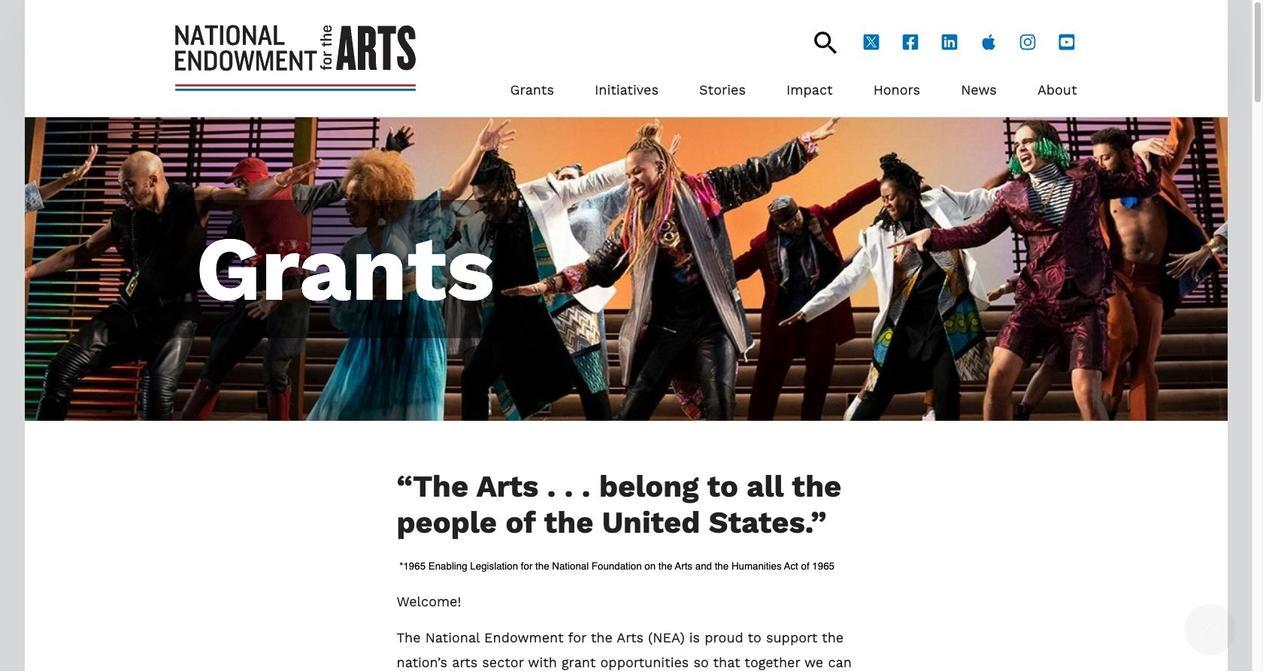 Task type: describe. For each thing, give the bounding box(es) containing it.
1 menu item from the left
[[510, 80, 554, 104]]

national endowment for the arts logo image
[[175, 26, 415, 92]]

4 menu item from the left
[[787, 80, 833, 104]]

7 menu item from the left
[[1038, 80, 1077, 104]]

6 menu item from the left
[[961, 80, 997, 104]]



Task type: vqa. For each thing, say whether or not it's contained in the screenshot.
menu bar
yes



Task type: locate. For each thing, give the bounding box(es) containing it.
menu item
[[510, 80, 554, 104], [595, 80, 659, 104], [699, 80, 746, 104], [787, 80, 833, 104], [874, 80, 920, 104], [961, 80, 997, 104], [1038, 80, 1077, 104]]

3 menu item from the left
[[699, 80, 746, 104]]

2 menu item from the left
[[595, 80, 659, 104]]

5 menu item from the left
[[874, 80, 920, 104]]

menu bar
[[510, 56, 1077, 104]]

actors stretched across the stage image
[[24, 119, 1227, 423]]



